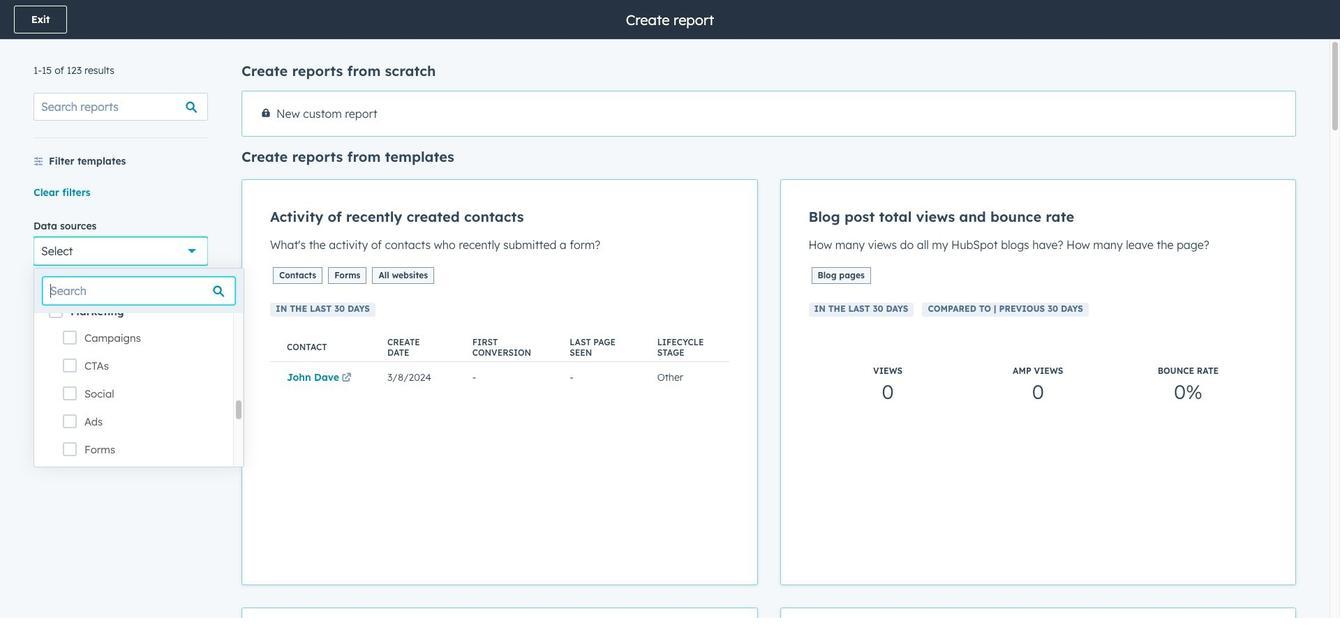 Task type: locate. For each thing, give the bounding box(es) containing it.
None checkbox
[[241, 91, 1296, 137], [780, 179, 1296, 586], [780, 608, 1296, 618], [241, 91, 1296, 137], [780, 179, 1296, 586], [780, 608, 1296, 618]]

page section element
[[0, 0, 1340, 39]]

None checkbox
[[241, 179, 758, 586], [241, 608, 758, 618], [241, 179, 758, 586], [241, 608, 758, 618]]

link opens in a new window image
[[342, 374, 351, 384], [342, 374, 351, 384]]

Search search field
[[34, 93, 208, 121], [43, 277, 235, 305]]

1 vertical spatial search search field
[[43, 277, 235, 305]]



Task type: vqa. For each thing, say whether or not it's contained in the screenshot.
(0)
no



Task type: describe. For each thing, give the bounding box(es) containing it.
0 vertical spatial search search field
[[34, 93, 208, 121]]



